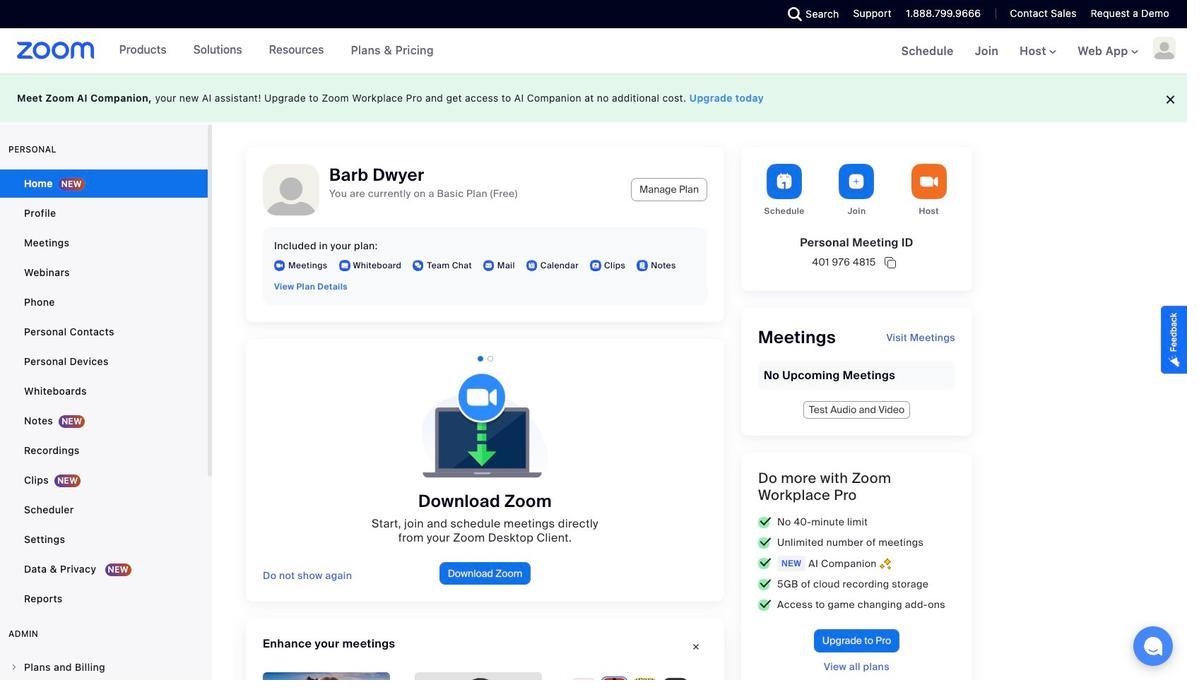 Task type: vqa. For each thing, say whether or not it's contained in the screenshot.
'profile.zoom_team_chat' Icon
yes



Task type: describe. For each thing, give the bounding box(es) containing it.
download zoom image
[[411, 373, 560, 479]]

2 check box image from the top
[[758, 558, 772, 570]]

1 check box image from the top
[[758, 517, 772, 528]]

profile.zoom_notes image
[[637, 260, 648, 271]]

schedule image
[[767, 164, 802, 199]]

profile.zoom_meetings image
[[274, 260, 286, 271]]

open chat image
[[1144, 637, 1164, 657]]

1 check box image from the top
[[758, 538, 772, 549]]

avatar image
[[264, 165, 319, 220]]

product information navigation
[[94, 28, 445, 74]]

host image
[[912, 164, 947, 199]]

right image
[[10, 664, 18, 672]]



Task type: locate. For each thing, give the bounding box(es) containing it.
2 vertical spatial check box image
[[758, 600, 772, 611]]

personal menu menu
[[0, 170, 208, 615]]

profile.zoom_calendar image
[[526, 260, 538, 271]]

profile.zoom_mail image
[[483, 260, 495, 271]]

0 vertical spatial check box image
[[758, 517, 772, 528]]

1 vertical spatial check box image
[[758, 558, 772, 570]]

meetings navigation
[[891, 28, 1188, 75]]

join image
[[839, 164, 875, 199]]

profile.zoom_whiteboard image
[[339, 260, 350, 271]]

profile picture image
[[1154, 37, 1176, 59]]

profile.zoom_team_chat image
[[413, 260, 424, 271]]

footer
[[0, 74, 1188, 122]]

2 check box image from the top
[[758, 579, 772, 591]]

check box image
[[758, 538, 772, 549], [758, 558, 772, 570], [758, 600, 772, 611]]

1 vertical spatial check box image
[[758, 579, 772, 591]]

advanced feature image
[[880, 558, 891, 570]]

profile.zoom_clips image
[[590, 260, 602, 271]]

0 vertical spatial check box image
[[758, 538, 772, 549]]

zoom logo image
[[17, 42, 94, 59]]

check box image
[[758, 517, 772, 528], [758, 579, 772, 591]]

menu item
[[0, 655, 208, 681]]

banner
[[0, 28, 1188, 75]]

3 check box image from the top
[[758, 600, 772, 611]]



